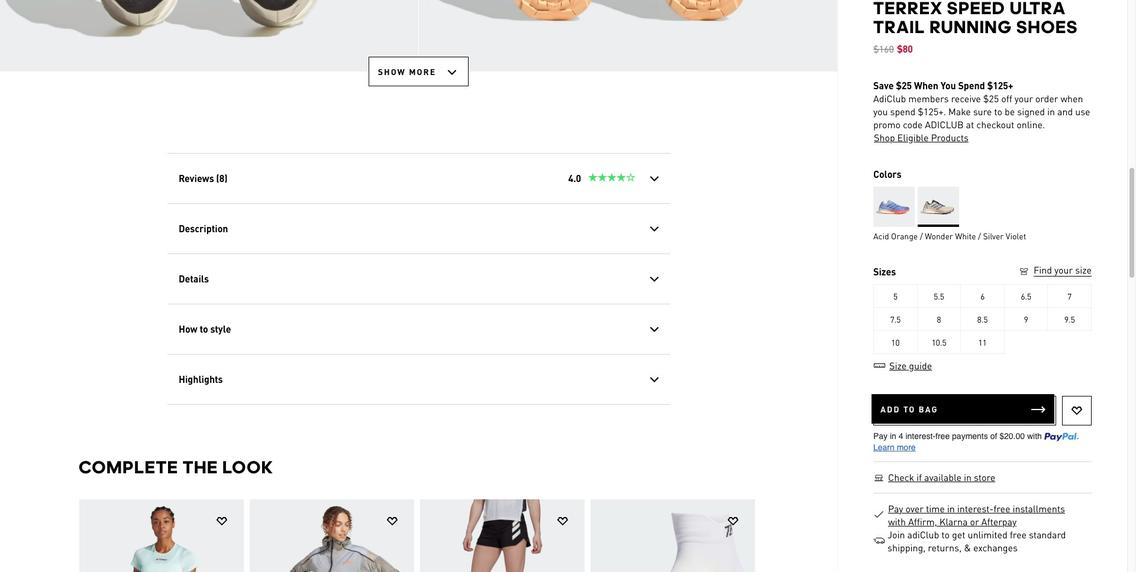 Task type: locate. For each thing, give the bounding box(es) containing it.
adiclub
[[907, 529, 939, 541]]

to right how
[[199, 323, 208, 336]]

free up afterpay
[[994, 503, 1010, 515]]

in down 'order'
[[1047, 105, 1055, 118]]

$25 up adiclub
[[896, 79, 912, 92]]

to up the returns,
[[942, 529, 950, 541]]

size
[[889, 360, 907, 372]]

1 horizontal spatial $25
[[983, 92, 999, 105]]

your
[[1015, 92, 1033, 105], [1055, 264, 1073, 276]]

1 horizontal spatial /
[[978, 231, 981, 241]]

free inside join adiclub to get unlimited free standard shipping, returns, & exchanges
[[1010, 529, 1027, 541]]

0 vertical spatial $25
[[896, 79, 912, 92]]

get
[[952, 529, 965, 541]]

in up klarna
[[947, 503, 955, 515]]

find your size
[[1034, 264, 1092, 276]]

be
[[1005, 105, 1015, 118]]

0 vertical spatial in
[[1047, 105, 1055, 118]]

1 horizontal spatial your
[[1055, 264, 1073, 276]]

checkout
[[977, 118, 1014, 131]]

complete the look
[[78, 457, 273, 478]]

in for store
[[964, 472, 972, 484]]

1 vertical spatial free
[[1010, 529, 1027, 541]]

your inside save $25 when you spend $125+ adiclub members receive $25 off your order when you spend $125+. make sure to be signed in and use promo code adiclub at checkout online. shop eligible products
[[1015, 92, 1033, 105]]

in inside save $25 when you spend $125+ adiclub members receive $25 off your order when you spend $125+. make sure to be signed in and use promo code adiclub at checkout online. shop eligible products
[[1047, 105, 1055, 118]]

0 vertical spatial your
[[1015, 92, 1033, 105]]

your up "signed"
[[1015, 92, 1033, 105]]

store
[[974, 472, 995, 484]]

size guide
[[889, 360, 932, 372]]

/ left the silver
[[978, 231, 981, 241]]

$160
[[873, 43, 894, 55]]

how
[[178, 323, 197, 336]]

1 / from the left
[[920, 231, 923, 241]]

0 horizontal spatial in
[[947, 503, 955, 515]]

available
[[924, 472, 962, 484]]

1 horizontal spatial to
[[942, 529, 950, 541]]

0 horizontal spatial your
[[1015, 92, 1033, 105]]

wonder
[[925, 231, 953, 241]]

/ right orange
[[920, 231, 923, 241]]

signed
[[1017, 105, 1045, 118]]

to left 'be'
[[994, 105, 1003, 118]]

with
[[888, 516, 906, 528]]

and
[[1058, 105, 1073, 118]]

pay
[[888, 503, 903, 515]]

orange terrex speed ultra trail running shoes image
[[0, 0, 418, 72], [419, 0, 837, 72]]

0 horizontal spatial to
[[199, 323, 208, 336]]

0 horizontal spatial /
[[920, 231, 923, 241]]

$125+.
[[918, 105, 946, 118]]

1 horizontal spatial in
[[964, 472, 972, 484]]

add to bag
[[881, 404, 938, 415]]

in inside pay over time in interest-free installments with affirm, klarna or afterpay
[[947, 503, 955, 515]]

terrex agravic shorts image
[[420, 500, 584, 573]]

1 vertical spatial to
[[199, 323, 208, 336]]

10.5
[[932, 337, 946, 348]]

2 vertical spatial in
[[947, 503, 955, 515]]

shoes
[[1017, 17, 1078, 37]]

free inside pay over time in interest-free installments with affirm, klarna or afterpay
[[994, 503, 1010, 515]]

colors
[[873, 168, 902, 180]]

join adiclub to get unlimited free standard shipping, returns, & exchanges
[[888, 529, 1066, 554]]

8 button
[[918, 308, 961, 331]]

2 horizontal spatial in
[[1047, 105, 1055, 118]]

add to bag button
[[872, 395, 1055, 424]]

details
[[178, 273, 209, 285]]

check
[[888, 472, 914, 484]]

shop eligible products link
[[873, 131, 969, 144]]

description button
[[167, 204, 670, 254]]

0 vertical spatial free
[[994, 503, 1010, 515]]

receive
[[951, 92, 981, 105]]

look
[[222, 457, 273, 478]]

terrex agravic windweave pro trail running windbreaker image
[[249, 500, 414, 573]]

reviews
[[178, 172, 214, 185]]

if
[[917, 472, 922, 484]]

to inside button
[[199, 323, 208, 336]]

installments
[[1013, 503, 1065, 515]]

7
[[1068, 291, 1072, 302]]

show more
[[378, 66, 436, 77]]

&
[[964, 542, 971, 554]]

8.5 button
[[961, 308, 1005, 331]]

order
[[1036, 92, 1058, 105]]

in inside button
[[964, 472, 972, 484]]

9.5
[[1064, 314, 1075, 325]]

1 horizontal spatial orange terrex speed ultra trail running shoes image
[[419, 0, 837, 72]]

list
[[78, 499, 759, 573]]

0 horizontal spatial orange terrex speed ultra trail running shoes image
[[0, 0, 418, 72]]

(8)
[[216, 172, 227, 185]]

or
[[970, 516, 979, 528]]

free for interest-
[[994, 503, 1010, 515]]

free
[[994, 503, 1010, 515], [1010, 529, 1027, 541]]

1 vertical spatial in
[[964, 472, 972, 484]]

sure
[[973, 105, 992, 118]]

in left store
[[964, 472, 972, 484]]

pay over time in interest-free installments with affirm, klarna or afterpay link
[[888, 503, 1084, 529]]

5.5
[[934, 291, 944, 302]]

trail
[[873, 17, 925, 37]]

complete
[[78, 457, 178, 478]]

terrex heat.rdy trail running speed ankle socks image
[[590, 500, 755, 573]]

/
[[920, 231, 923, 241], [978, 231, 981, 241]]

sizes
[[873, 266, 896, 278]]

off
[[1001, 92, 1012, 105]]

2 vertical spatial to
[[942, 529, 950, 541]]

at
[[966, 118, 974, 131]]

add
[[881, 404, 900, 415]]

adiclub
[[873, 92, 906, 105]]

how to style button
[[167, 305, 670, 354]]

your left size
[[1055, 264, 1073, 276]]

8
[[937, 314, 941, 325]]

your inside button
[[1055, 264, 1073, 276]]

adiclub
[[925, 118, 964, 131]]

description
[[178, 223, 228, 235]]

0 vertical spatial to
[[994, 105, 1003, 118]]

highlights button
[[167, 355, 670, 405]]

shop
[[874, 131, 895, 144]]

1 vertical spatial your
[[1055, 264, 1073, 276]]

save
[[873, 79, 894, 92]]

6.5 button
[[1005, 285, 1048, 308]]

5
[[893, 291, 898, 302]]

find
[[1034, 264, 1052, 276]]

$25 up sure
[[983, 92, 999, 105]]

6.5
[[1021, 291, 1031, 302]]

size
[[1075, 264, 1092, 276]]

terrex
[[873, 0, 943, 18]]

2 horizontal spatial to
[[994, 105, 1003, 118]]

None field
[[602, 511, 661, 539]]

free down afterpay
[[1010, 529, 1027, 541]]



Task type: vqa. For each thing, say whether or not it's contained in the screenshot.
the $100 "link"
no



Task type: describe. For each thing, give the bounding box(es) containing it.
pay over time in interest-free installments with affirm, klarna or afterpay
[[888, 503, 1065, 528]]

check if available in store
[[888, 472, 995, 484]]

9.5 button
[[1048, 308, 1092, 331]]

standard
[[1029, 529, 1066, 541]]

11 button
[[961, 331, 1005, 354]]

acid orange / wonder white / silver violet
[[873, 231, 1026, 241]]

10 button
[[874, 331, 918, 354]]

product color: acid orange / wonder white / silver violet image
[[918, 187, 959, 227]]

1 vertical spatial $25
[[983, 92, 999, 105]]

speed
[[947, 0, 1006, 18]]

$80
[[897, 43, 913, 55]]

you
[[873, 105, 888, 118]]

unlimited
[[968, 529, 1008, 541]]

check if available in store button
[[888, 472, 996, 485]]

size guide link
[[873, 360, 933, 372]]

6
[[981, 291, 985, 302]]

style
[[210, 323, 231, 336]]

running
[[930, 17, 1012, 37]]

make
[[949, 105, 971, 118]]

details button
[[167, 254, 670, 304]]

save $25 when you spend $125+ adiclub members receive $25 off your order when you spend $125+. make sure to be signed in and use promo code adiclub at checkout online. shop eligible products
[[873, 79, 1090, 144]]

reviews (8)
[[178, 172, 227, 185]]

8.5
[[977, 314, 988, 325]]

product color: blue dawn / blue fusion met. / coral fusion image
[[873, 187, 915, 227]]

white
[[955, 231, 976, 241]]

in for interest-
[[947, 503, 955, 515]]

highlights
[[178, 373, 223, 386]]

to inside save $25 when you spend $125+ adiclub members receive $25 off your order when you spend $125+. make sure to be signed in and use promo code adiclub at checkout online. shop eligible products
[[994, 105, 1003, 118]]

use
[[1075, 105, 1090, 118]]

terrex agravic trail running tee image
[[79, 500, 244, 573]]

to
[[903, 404, 916, 415]]

spend
[[958, 79, 985, 92]]

guide
[[909, 360, 932, 372]]

how to style
[[178, 323, 231, 336]]

9
[[1024, 314, 1028, 325]]

10
[[891, 337, 900, 348]]

5 button
[[874, 285, 918, 308]]

acid
[[873, 231, 889, 241]]

when
[[1061, 92, 1083, 105]]

you
[[941, 79, 956, 92]]

10.5 button
[[918, 331, 961, 354]]

code
[[903, 118, 923, 131]]

products
[[931, 131, 969, 144]]

violet
[[1006, 231, 1026, 241]]

promo
[[873, 118, 901, 131]]

show
[[378, 66, 406, 77]]

orange
[[891, 231, 918, 241]]

4.0
[[568, 172, 581, 185]]

to inside join adiclub to get unlimited free standard shipping, returns, & exchanges
[[942, 529, 950, 541]]

6 button
[[961, 285, 1005, 308]]

exchanges
[[973, 542, 1018, 554]]

terrex speed ultra trail running shoes $160 $80
[[873, 0, 1078, 55]]

join
[[888, 529, 905, 541]]

the
[[182, 457, 218, 478]]

show more button
[[369, 57, 469, 86]]

find your size image
[[1018, 266, 1030, 278]]

1 orange terrex speed ultra trail running shoes image from the left
[[0, 0, 418, 72]]

more
[[409, 66, 436, 77]]

silver
[[983, 231, 1004, 241]]

klarna
[[940, 516, 968, 528]]

7 button
[[1048, 285, 1092, 308]]

11
[[978, 337, 987, 348]]

ultra
[[1010, 0, 1066, 18]]

2 orange terrex speed ultra trail running shoes image from the left
[[419, 0, 837, 72]]

online.
[[1017, 118, 1045, 131]]

free for unlimited
[[1010, 529, 1027, 541]]

9 button
[[1005, 308, 1048, 331]]

5.5 button
[[918, 285, 961, 308]]

2 / from the left
[[978, 231, 981, 241]]

when
[[914, 79, 939, 92]]

time
[[926, 503, 945, 515]]

7.5 button
[[874, 308, 918, 331]]

bag
[[919, 404, 938, 415]]

0 horizontal spatial $25
[[896, 79, 912, 92]]



